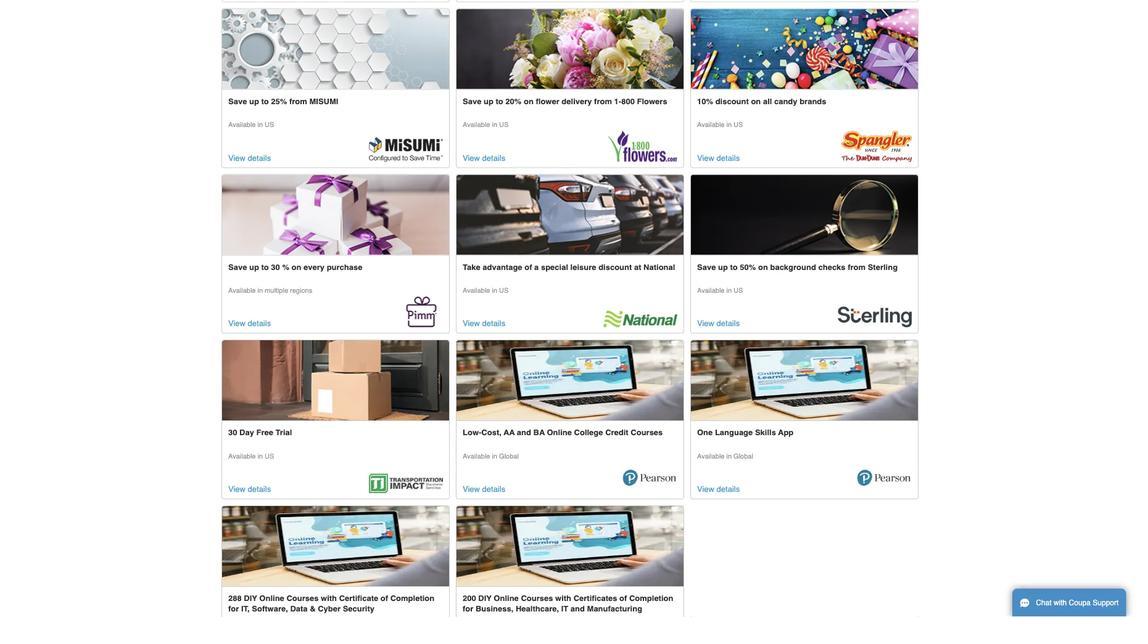 Task type: locate. For each thing, give the bounding box(es) containing it.
1 vertical spatial 30
[[228, 429, 237, 438]]

1 horizontal spatial diy
[[479, 594, 492, 604]]

1 vertical spatial misumi image
[[369, 137, 443, 162]]

200 diy online courses with certificates of completion for business, healthcare, it and manufacturing professionals
[[463, 594, 674, 618]]

of right certificate
[[381, 594, 388, 604]]

1-800 flowers image down flowers
[[609, 131, 678, 162]]

save for save up to 25% from misumi
[[228, 97, 247, 106]]

on right '20%'
[[524, 97, 534, 106]]

30 left '%'
[[271, 263, 280, 272]]

global down one language skills app
[[734, 453, 754, 461]]

available in global
[[463, 453, 519, 461], [698, 453, 754, 461]]

and
[[517, 429, 532, 438], [571, 605, 585, 614]]

288
[[228, 594, 242, 604]]

save left '25%' at the top of the page
[[228, 97, 247, 106]]

0 horizontal spatial and
[[517, 429, 532, 438]]

online inside 288 diy online courses with certificate of completion for it, software, data & cyber security
[[260, 594, 284, 604]]

0 vertical spatial transportation impact image
[[222, 341, 449, 421]]

save up to 25% from misumi
[[228, 97, 339, 106]]

misumi image
[[222, 9, 449, 89], [369, 137, 443, 162]]

courses inside 200 diy online courses with certificates of completion for business, healthcare, it and manufacturing professionals
[[521, 594, 553, 604]]

1 available in global from the left
[[463, 453, 519, 461]]

1 vertical spatial spangler candy company image
[[842, 131, 912, 162]]

view details button for save up to 30 % on every purchase
[[228, 317, 271, 330]]

to
[[261, 97, 269, 106], [496, 97, 504, 106], [261, 263, 269, 272], [731, 263, 738, 272]]

us down '25%' at the top of the page
[[265, 121, 274, 129]]

in for app
[[727, 453, 732, 461]]

of inside 288 diy online courses with certificate of completion for it, software, data & cyber security
[[381, 594, 388, 604]]

details for a
[[482, 319, 506, 329]]

courses up data
[[287, 594, 319, 604]]

from
[[290, 97, 307, 106], [595, 97, 612, 106], [848, 263, 866, 272]]

in for 30
[[258, 287, 263, 295]]

up left '25%' at the top of the page
[[249, 97, 259, 106]]

from right '25%' at the top of the page
[[290, 97, 307, 106]]

with
[[321, 594, 337, 604], [556, 594, 572, 604], [1054, 599, 1068, 608]]

on right '%'
[[292, 263, 302, 272]]

of for 288 diy online courses with certificate of completion for it, software, data & cyber security
[[381, 594, 388, 604]]

take
[[463, 263, 481, 272]]

of inside 200 diy online courses with certificates of completion for business, healthcare, it and manufacturing professionals
[[620, 594, 627, 604]]

1 for from the left
[[228, 605, 239, 614]]

to for 25%
[[261, 97, 269, 106]]

1-800 flowers image up save up to 20% on flower delivery from 1-800 flowers
[[457, 9, 684, 89]]

global
[[500, 453, 519, 461], [734, 453, 754, 461]]

available in us for save up to 20% on flower delivery from 1-800 flowers
[[463, 121, 509, 129]]

available in global down language
[[698, 453, 754, 461]]

for for 288
[[228, 605, 239, 614]]

online inside 200 diy online courses with certificates of completion for business, healthcare, it and manufacturing professionals
[[494, 594, 519, 604]]

software,
[[252, 605, 288, 614]]

courses inside 288 diy online courses with certificate of completion for it, software, data & cyber security
[[287, 594, 319, 604]]

0 horizontal spatial global
[[500, 453, 519, 461]]

0 horizontal spatial available in global
[[463, 453, 519, 461]]

with up the it
[[556, 594, 572, 604]]

0 horizontal spatial for
[[228, 605, 239, 614]]

diy
[[244, 594, 257, 604], [479, 594, 492, 604]]

discount
[[716, 97, 749, 106], [599, 263, 632, 272]]

discount left at
[[599, 263, 632, 272]]

view details button for save up to 20% on flower delivery from 1-800 flowers
[[463, 152, 506, 164]]

available in us down '20%'
[[463, 121, 509, 129]]

with inside 288 diy online courses with certificate of completion for it, software, data & cyber security
[[321, 594, 337, 604]]

view details button for 10% discount on all candy brands
[[698, 152, 740, 164]]

to left '%'
[[261, 263, 269, 272]]

business,
[[476, 605, 514, 614]]

for
[[228, 605, 239, 614], [463, 605, 474, 614]]

completion for 200 diy online courses with certificates of completion for business, healthcare, it and manufacturing professionals
[[630, 594, 674, 604]]

discount right 10%
[[716, 97, 749, 106]]

us down "50%"
[[734, 287, 744, 295]]

save
[[228, 97, 247, 106], [463, 97, 482, 106], [228, 263, 247, 272], [698, 263, 716, 272]]

2 horizontal spatial with
[[1054, 599, 1068, 608]]

pimm solutions image
[[222, 175, 449, 255], [407, 297, 437, 328]]

misumi
[[310, 97, 339, 106]]

us down free
[[265, 453, 274, 461]]

available for one language skills app
[[698, 453, 725, 461]]

0 horizontal spatial of
[[381, 594, 388, 604]]

app
[[779, 429, 794, 438]]

available for 10% discount on all candy brands
[[698, 121, 725, 129]]

1 horizontal spatial with
[[556, 594, 572, 604]]

view details for take advantage of a special leisure discount at national
[[463, 319, 506, 329]]

to left "50%"
[[731, 263, 738, 272]]

for down 288 on the bottom left of the page
[[228, 605, 239, 614]]

pearson image
[[457, 341, 684, 421], [691, 341, 919, 421], [622, 463, 678, 494], [857, 463, 912, 494], [222, 507, 449, 587], [457, 507, 684, 587]]

1 vertical spatial pimm solutions image
[[407, 297, 437, 328]]

30
[[271, 263, 280, 272], [228, 429, 237, 438]]

from for save up to 50% on background checks from sterling
[[848, 263, 866, 272]]

online up business,
[[494, 594, 519, 604]]

available in us
[[228, 121, 274, 129], [463, 121, 509, 129], [698, 121, 744, 129], [463, 287, 509, 295], [698, 287, 744, 295], [228, 453, 274, 461]]

view details for save up to 25% from misumi
[[228, 153, 271, 163]]

sterling image up save up to 50% on background checks from sterling
[[691, 175, 919, 255]]

completion up manufacturing
[[630, 594, 674, 604]]

us down the 10% discount on all candy brands
[[734, 121, 744, 129]]

diy for it,
[[244, 594, 257, 604]]

us down '20%'
[[500, 121, 509, 129]]

1 horizontal spatial discount
[[716, 97, 749, 106]]

2 horizontal spatial of
[[620, 594, 627, 604]]

enterprise holdings image up take advantage of a special leisure discount at national
[[457, 175, 684, 255]]

for for 200
[[463, 605, 474, 614]]

diy inside 288 diy online courses with certificate of completion for it, software, data & cyber security
[[244, 594, 257, 604]]

online
[[547, 429, 572, 438], [260, 594, 284, 604], [494, 594, 519, 604]]

1 horizontal spatial online
[[494, 594, 519, 604]]

checks
[[819, 263, 846, 272]]

0 horizontal spatial diy
[[244, 594, 257, 604]]

professionals
[[463, 615, 516, 618]]

in for 25%
[[258, 121, 263, 129]]

all
[[764, 97, 773, 106]]

1 global from the left
[[500, 453, 519, 461]]

view details
[[228, 153, 271, 163], [463, 153, 506, 163], [698, 153, 740, 163], [228, 319, 271, 329], [463, 319, 506, 329], [698, 319, 740, 329], [228, 485, 271, 494], [463, 485, 506, 494], [698, 485, 740, 494]]

to left '20%'
[[496, 97, 504, 106]]

healthcare,
[[516, 605, 559, 614]]

with up "cyber"
[[321, 594, 337, 604]]

brands
[[800, 97, 827, 106]]

2 completion from the left
[[630, 594, 674, 604]]

1 horizontal spatial completion
[[630, 594, 674, 604]]

1 vertical spatial discount
[[599, 263, 632, 272]]

0 horizontal spatial courses
[[287, 594, 319, 604]]

available in us down "50%"
[[698, 287, 744, 295]]

transportation impact image
[[222, 341, 449, 421], [369, 475, 443, 494]]

0 horizontal spatial with
[[321, 594, 337, 604]]

details for 30
[[248, 319, 271, 329]]

up up available in multiple regions
[[249, 263, 259, 272]]

leisure
[[571, 263, 597, 272]]

of up manufacturing
[[620, 594, 627, 604]]

enterprise holdings image down at
[[604, 311, 678, 328]]

up left "50%"
[[719, 263, 728, 272]]

1 horizontal spatial for
[[463, 605, 474, 614]]

up left '20%'
[[484, 97, 494, 106]]

0 vertical spatial pimm solutions image
[[222, 175, 449, 255]]

details for 20%
[[482, 153, 506, 163]]

1 horizontal spatial from
[[595, 97, 612, 106]]

pearson image for 200 diy online courses with certificates of completion for business, healthcare, it and manufacturing professionals
[[457, 507, 684, 587]]

available in us down '25%' at the top of the page
[[228, 121, 274, 129]]

from left '1-'
[[595, 97, 612, 106]]

delivery
[[562, 97, 592, 106]]

completion inside 288 diy online courses with certificate of completion for it, software, data & cyber security
[[391, 594, 435, 604]]

1 diy from the left
[[244, 594, 257, 604]]

25%
[[271, 97, 287, 106]]

1 horizontal spatial and
[[571, 605, 585, 614]]

0 vertical spatial 30
[[271, 263, 280, 272]]

save for save up to 30 % on every purchase
[[228, 263, 247, 272]]

available in us for take advantage of a special leisure discount at national
[[463, 287, 509, 295]]

sterling image down sterling
[[838, 307, 912, 328]]

1-800 flowers image
[[457, 9, 684, 89], [609, 131, 678, 162]]

college
[[574, 429, 603, 438]]

available in global for cost,
[[463, 453, 519, 461]]

us for 20%
[[500, 121, 509, 129]]

available for low-cost, aa and ba online college credit courses
[[463, 453, 490, 461]]

special
[[541, 263, 569, 272]]

1 completion from the left
[[391, 594, 435, 604]]

flower
[[536, 97, 560, 106]]

1 horizontal spatial global
[[734, 453, 754, 461]]

2 horizontal spatial online
[[547, 429, 572, 438]]

with for certificate
[[321, 594, 337, 604]]

take advantage of a special leisure discount at national
[[463, 263, 676, 272]]

aa
[[504, 429, 515, 438]]

courses right credit at the bottom right of page
[[631, 429, 663, 438]]

completion right certificate
[[391, 594, 435, 604]]

sterling
[[868, 263, 898, 272]]

with for certificates
[[556, 594, 572, 604]]

2 horizontal spatial from
[[848, 263, 866, 272]]

0 horizontal spatial online
[[260, 594, 284, 604]]

completion inside 200 diy online courses with certificates of completion for business, healthcare, it and manufacturing professionals
[[630, 594, 674, 604]]

&
[[310, 605, 316, 614]]

view for save up to 25% from misumi
[[228, 153, 246, 163]]

save up available in multiple regions
[[228, 263, 247, 272]]

available in us down day
[[228, 453, 274, 461]]

online for 288 diy online courses with certificate of completion for it, software, data & cyber security
[[260, 594, 284, 604]]

30 left day
[[228, 429, 237, 438]]

available
[[228, 121, 256, 129], [463, 121, 490, 129], [698, 121, 725, 129], [228, 287, 256, 295], [463, 287, 490, 295], [698, 287, 725, 295], [228, 453, 256, 461], [463, 453, 490, 461], [698, 453, 725, 461]]

it,
[[241, 605, 250, 614]]

coupa
[[1070, 599, 1091, 608]]

2 diy from the left
[[479, 594, 492, 604]]

and right aa
[[517, 429, 532, 438]]

global down aa
[[500, 453, 519, 461]]

view details button
[[228, 152, 271, 164], [463, 152, 506, 164], [698, 152, 740, 164], [228, 317, 271, 330], [463, 317, 506, 330], [698, 317, 740, 330], [228, 483, 271, 496], [463, 483, 506, 496], [698, 483, 740, 496]]

in for a
[[492, 287, 498, 295]]

view for take advantage of a special leisure discount at national
[[463, 319, 480, 329]]

0 horizontal spatial from
[[290, 97, 307, 106]]

up
[[249, 97, 259, 106], [484, 97, 494, 106], [249, 263, 259, 272], [719, 263, 728, 272]]

with right chat at the right bottom of page
[[1054, 599, 1068, 608]]

for inside 288 diy online courses with certificate of completion for it, software, data & cyber security
[[228, 605, 239, 614]]

diy up business,
[[479, 594, 492, 604]]

0 horizontal spatial completion
[[391, 594, 435, 604]]

in
[[258, 121, 263, 129], [492, 121, 498, 129], [727, 121, 732, 129], [258, 287, 263, 295], [492, 287, 498, 295], [727, 287, 732, 295], [258, 453, 263, 461], [492, 453, 498, 461], [727, 453, 732, 461]]

courses up healthcare,
[[521, 594, 553, 604]]

free
[[257, 429, 273, 438]]

in for and
[[492, 453, 498, 461]]

2 for from the left
[[463, 605, 474, 614]]

save left '20%'
[[463, 97, 482, 106]]

national
[[644, 263, 676, 272]]

save for save up to 50% on background checks from sterling
[[698, 263, 716, 272]]

1 horizontal spatial courses
[[521, 594, 553, 604]]

to for 50%
[[731, 263, 738, 272]]

online up 'software,'
[[260, 594, 284, 604]]

1 vertical spatial transportation impact image
[[369, 475, 443, 494]]

courses for 288 diy online courses with certificate of completion for it, software, data & cyber security
[[287, 594, 319, 604]]

2 global from the left
[[734, 453, 754, 461]]

on
[[524, 97, 534, 106], [752, 97, 761, 106], [292, 263, 302, 272], [759, 263, 769, 272]]

of
[[525, 263, 532, 272], [381, 594, 388, 604], [620, 594, 627, 604]]

completion
[[391, 594, 435, 604], [630, 594, 674, 604]]

diy up it,
[[244, 594, 257, 604]]

0 vertical spatial discount
[[716, 97, 749, 106]]

1 horizontal spatial 30
[[271, 263, 280, 272]]

save up to 30 % on every purchase
[[228, 263, 363, 272]]

up for 25%
[[249, 97, 259, 106]]

for down 200
[[463, 605, 474, 614]]

1 vertical spatial and
[[571, 605, 585, 614]]

in for trial
[[258, 453, 263, 461]]

available in us down take at the top left of the page
[[463, 287, 509, 295]]

details for 50%
[[717, 319, 740, 329]]

available in global down cost,
[[463, 453, 519, 461]]

sterling image
[[691, 175, 919, 255], [838, 307, 912, 328]]

courses
[[631, 429, 663, 438], [287, 594, 319, 604], [521, 594, 553, 604]]

online right ba
[[547, 429, 572, 438]]

us down advantage
[[500, 287, 509, 295]]

with inside 200 diy online courses with certificates of completion for business, healthcare, it and manufacturing professionals
[[556, 594, 572, 604]]

spangler candy company image
[[691, 9, 919, 89], [842, 131, 912, 162]]

background
[[771, 263, 817, 272]]

available in us down 10%
[[698, 121, 744, 129]]

diy inside 200 diy online courses with certificates of completion for business, healthcare, it and manufacturing professionals
[[479, 594, 492, 604]]

enterprise holdings image
[[457, 175, 684, 255], [604, 311, 678, 328]]

trial
[[276, 429, 292, 438]]

1 horizontal spatial available in global
[[698, 453, 754, 461]]

and right the it
[[571, 605, 585, 614]]

certificates
[[574, 594, 618, 604]]

for inside 200 diy online courses with certificates of completion for business, healthcare, it and manufacturing professionals
[[463, 605, 474, 614]]

2 available in global from the left
[[698, 453, 754, 461]]

of left a
[[525, 263, 532, 272]]

view
[[228, 153, 246, 163], [463, 153, 480, 163], [698, 153, 715, 163], [228, 319, 246, 329], [463, 319, 480, 329], [698, 319, 715, 329], [228, 485, 246, 494], [463, 485, 480, 494], [698, 485, 715, 494]]

from right "checks" on the top right
[[848, 263, 866, 272]]

1 vertical spatial enterprise holdings image
[[604, 311, 678, 328]]

day
[[240, 429, 254, 438]]

available for take advantage of a special leisure discount at national
[[463, 287, 490, 295]]

available for save up to 50% on background checks from sterling
[[698, 287, 725, 295]]

low-
[[463, 429, 482, 438]]

us
[[265, 121, 274, 129], [500, 121, 509, 129], [734, 121, 744, 129], [500, 287, 509, 295], [734, 287, 744, 295], [265, 453, 274, 461]]

and inside 200 diy online courses with certificates of completion for business, healthcare, it and manufacturing professionals
[[571, 605, 585, 614]]

to left '25%' at the top of the page
[[261, 97, 269, 106]]

details
[[248, 153, 271, 163], [482, 153, 506, 163], [717, 153, 740, 163], [248, 319, 271, 329], [482, 319, 506, 329], [717, 319, 740, 329], [248, 485, 271, 494], [482, 485, 506, 494], [717, 485, 740, 494]]

on left all
[[752, 97, 761, 106]]

save left "50%"
[[698, 263, 716, 272]]



Task type: vqa. For each thing, say whether or not it's contained in the screenshot.
third new from the bottom of the page
no



Task type: describe. For each thing, give the bounding box(es) containing it.
view for save up to 50% on background checks from sterling
[[698, 319, 715, 329]]

save up to 20% on flower delivery from 1-800 flowers
[[463, 97, 668, 106]]

one language skills app
[[698, 429, 794, 438]]

certificate
[[339, 594, 379, 604]]

view for save up to 20% on flower delivery from 1-800 flowers
[[463, 153, 480, 163]]

a
[[535, 263, 539, 272]]

candy
[[775, 97, 798, 106]]

available in us for save up to 25% from misumi
[[228, 121, 274, 129]]

up for 50%
[[719, 263, 728, 272]]

us for 25%
[[265, 121, 274, 129]]

advantage
[[483, 263, 523, 272]]

security
[[343, 605, 375, 614]]

available in global for language
[[698, 453, 754, 461]]

0 horizontal spatial discount
[[599, 263, 632, 272]]

0 vertical spatial enterprise holdings image
[[457, 175, 684, 255]]

view details button for take advantage of a special leisure discount at national
[[463, 317, 506, 330]]

view for save up to 30 % on every purchase
[[228, 319, 246, 329]]

every
[[304, 263, 325, 272]]

at
[[635, 263, 642, 272]]

flowers
[[637, 97, 668, 106]]

purchase
[[327, 263, 363, 272]]

pearson image for low-cost, aa and ba online college credit courses
[[457, 341, 684, 421]]

in for 20%
[[492, 121, 498, 129]]

save for save up to 20% on flower delivery from 1-800 flowers
[[463, 97, 482, 106]]

2 horizontal spatial courses
[[631, 429, 663, 438]]

us for a
[[500, 287, 509, 295]]

up for 30
[[249, 263, 259, 272]]

view for 10% discount on all candy brands
[[698, 153, 715, 163]]

%
[[282, 263, 290, 272]]

us for 50%
[[734, 287, 744, 295]]

0 vertical spatial 1-800 flowers image
[[457, 9, 684, 89]]

save up to 50% on background checks from sterling
[[698, 263, 898, 272]]

view details button for save up to 50% on background checks from sterling
[[698, 317, 740, 330]]

in for 50%
[[727, 287, 732, 295]]

view details for 10% discount on all candy brands
[[698, 153, 740, 163]]

pearson image for 288 diy online courses with certificate of completion for it, software, data & cyber security
[[222, 507, 449, 587]]

0 vertical spatial sterling image
[[691, 175, 919, 255]]

available in us for 10% discount on all candy brands
[[698, 121, 744, 129]]

20%
[[506, 97, 522, 106]]

us for trial
[[265, 453, 274, 461]]

0 vertical spatial misumi image
[[222, 9, 449, 89]]

view details for save up to 20% on flower delivery from 1-800 flowers
[[463, 153, 506, 163]]

multiple
[[265, 287, 288, 295]]

one
[[698, 429, 713, 438]]

details for 25%
[[248, 153, 271, 163]]

available for 30 day free trial
[[228, 453, 256, 461]]

courses for 200 diy online courses with certificates of completion for business, healthcare, it and manufacturing professionals
[[521, 594, 553, 604]]

available in us for save up to 50% on background checks from sterling
[[698, 287, 744, 295]]

on right "50%"
[[759, 263, 769, 272]]

available in multiple regions
[[228, 287, 312, 295]]

30 day free trial
[[228, 429, 292, 438]]

0 vertical spatial spangler candy company image
[[691, 9, 919, 89]]

view details for save up to 50% on background checks from sterling
[[698, 319, 740, 329]]

with inside button
[[1054, 599, 1068, 608]]

200
[[463, 594, 476, 604]]

manufacturing
[[587, 605, 643, 614]]

skills
[[756, 429, 777, 438]]

0 vertical spatial and
[[517, 429, 532, 438]]

regions
[[290, 287, 312, 295]]

available for save up to 20% on flower delivery from 1-800 flowers
[[463, 121, 490, 129]]

10% discount on all candy brands
[[698, 97, 827, 106]]

288 diy online courses with certificate of completion for it, software, data & cyber security
[[228, 594, 435, 614]]

1 vertical spatial sterling image
[[838, 307, 912, 328]]

us for all
[[734, 121, 744, 129]]

50%
[[740, 263, 756, 272]]

cost,
[[482, 429, 502, 438]]

cyber
[[318, 605, 341, 614]]

10%
[[698, 97, 714, 106]]

global for language
[[734, 453, 754, 461]]

details for all
[[717, 153, 740, 163]]

diy for business,
[[479, 594, 492, 604]]

completion for 288 diy online courses with certificate of completion for it, software, data & cyber security
[[391, 594, 435, 604]]

pearson image for one language skills app
[[691, 341, 919, 421]]

ba
[[534, 429, 545, 438]]

view details for save up to 30 % on every purchase
[[228, 319, 271, 329]]

from for save up to 20% on flower delivery from 1-800 flowers
[[595, 97, 612, 106]]

1 horizontal spatial of
[[525, 263, 532, 272]]

credit
[[606, 429, 629, 438]]

view details button for save up to 25% from misumi
[[228, 152, 271, 164]]

to for 20%
[[496, 97, 504, 106]]

to for 30
[[261, 263, 269, 272]]

online for 200 diy online courses with certificates of completion for business, healthcare, it and manufacturing professionals
[[494, 594, 519, 604]]

data
[[290, 605, 308, 614]]

it
[[562, 605, 569, 614]]

800
[[622, 97, 635, 106]]

up for 20%
[[484, 97, 494, 106]]

available for save up to 25% from misumi
[[228, 121, 256, 129]]

support
[[1094, 599, 1119, 608]]

available in us for 30 day free trial
[[228, 453, 274, 461]]

global for cost,
[[500, 453, 519, 461]]

1-
[[615, 97, 622, 106]]

chat with coupa support button
[[1013, 590, 1127, 618]]

1 vertical spatial 1-800 flowers image
[[609, 131, 678, 162]]

low-cost, aa and ba online college credit courses
[[463, 429, 663, 438]]

chat with coupa support
[[1037, 599, 1119, 608]]

available for save up to 30 % on every purchase
[[228, 287, 256, 295]]

chat
[[1037, 599, 1052, 608]]

in for all
[[727, 121, 732, 129]]

0 horizontal spatial 30
[[228, 429, 237, 438]]

of for 200 diy online courses with certificates of completion for business, healthcare, it and manufacturing professionals
[[620, 594, 627, 604]]

language
[[715, 429, 753, 438]]



